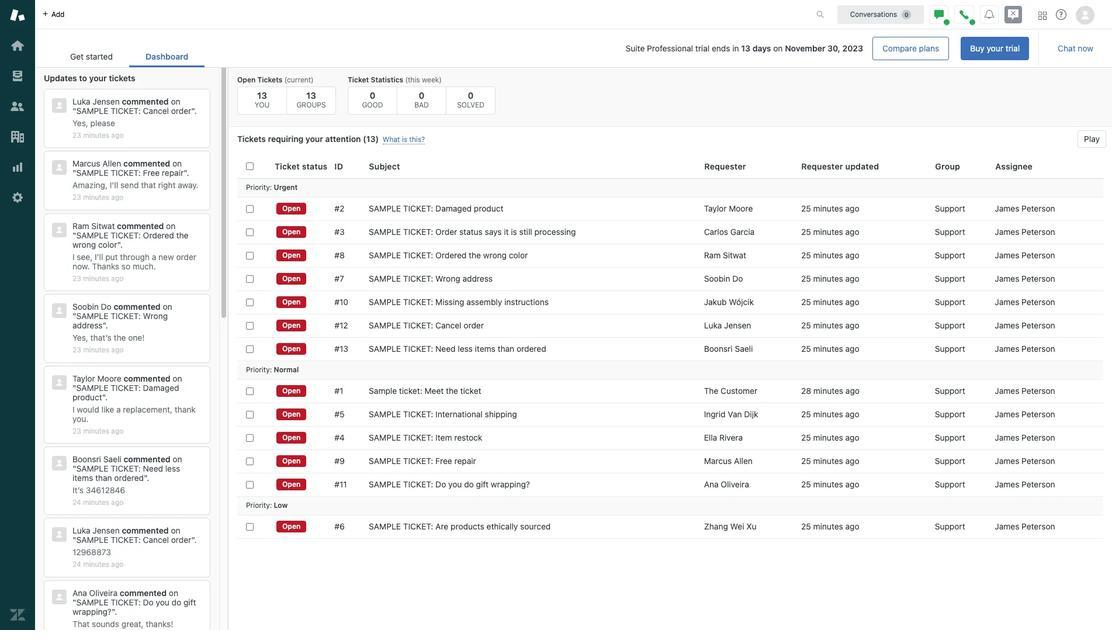 Task type: describe. For each thing, give the bounding box(es) containing it.
25 minutes ago for luka jensen
[[802, 320, 860, 330]]

ingrid
[[704, 409, 726, 419]]

peterson for soobin do
[[1022, 274, 1056, 284]]

" for i would like a replacement, thank you.
[[73, 383, 76, 393]]

ram for ram sitwat
[[704, 250, 721, 260]]

james for soobin do
[[995, 274, 1020, 284]]

restock
[[455, 433, 483, 443]]

peterson for luka jensen
[[1022, 320, 1056, 330]]

commented for 24
[[122, 526, 169, 536]]

sample inside sample ticket: damaged product
[[76, 383, 108, 393]]

0 bad
[[415, 90, 429, 109]]

priority : normal
[[246, 366, 299, 374]]

support for carlos garcia
[[935, 227, 966, 237]]

plans
[[920, 43, 940, 53]]

trial for your
[[1006, 43, 1020, 53]]

your inside button
[[987, 43, 1004, 53]]

carlos
[[704, 227, 729, 237]]

admin image
[[10, 190, 25, 205]]

trial for professional
[[696, 43, 710, 53]]

james peterson for marcus allen
[[995, 456, 1056, 466]]

on for i see, i'll put through a new order now. thanks so much.
[[166, 221, 176, 231]]

23 inside yes, that's the one! 23 minutes ago
[[73, 346, 81, 354]]

1 horizontal spatial wrapping?
[[491, 479, 530, 489]]

#6
[[335, 522, 345, 532]]

conversations button
[[838, 5, 924, 24]]

dijk
[[745, 409, 759, 419]]

23 inside amazing, i'll send that right away. 23 minutes ago
[[73, 193, 81, 202]]

#11
[[335, 479, 347, 489]]

sample ticket: free repair
[[369, 456, 476, 466]]

sample inside the "sample ticket: do you do gift wrapping?"
[[76, 598, 108, 607]]

2023
[[843, 43, 864, 53]]

24 inside 12968873 24 minutes ago
[[73, 560, 81, 569]]

0 vertical spatial sample ticket: ordered the wrong color
[[73, 230, 189, 250]]

peterson for taylor moore
[[1022, 203, 1056, 213]]

minutes inside it's 34612846 24 minutes ago
[[83, 498, 109, 507]]

get started
[[70, 51, 113, 61]]

peterson for boonsri saeli
[[1022, 344, 1056, 354]]

25 for zhang wei xu
[[802, 522, 812, 532]]

ticket for ticket statistics (this week)
[[348, 75, 369, 84]]

12968873
[[73, 548, 111, 558]]

1 horizontal spatial do
[[464, 479, 474, 489]]

ana for ana oliveira
[[704, 479, 719, 489]]

0 horizontal spatial sample ticket: do you do gift wrapping?
[[73, 598, 196, 617]]

would
[[77, 404, 99, 414]]

25 minutes ago for ella rivera
[[802, 433, 860, 443]]

groups
[[297, 101, 326, 109]]

12968873 24 minutes ago
[[73, 548, 124, 569]]

1 vertical spatial than
[[95, 473, 112, 483]]

luka for 12968873
[[73, 526, 90, 536]]

sample right #11
[[369, 479, 401, 489]]

ticket: up the please
[[111, 106, 141, 116]]

ticket: up sample ticket: wrong address link
[[403, 250, 434, 260]]

please
[[90, 118, 115, 128]]

your for tickets requiring your attention ( 13 ) what is this?
[[306, 134, 323, 144]]

on " for please
[[73, 96, 180, 116]]

organizations image
[[10, 129, 25, 144]]

" for i see, i'll put through a new order now. thanks so much.
[[73, 230, 76, 240]]

i'll inside i see, i'll put through a new order now. thanks so much. 23 minutes ago
[[95, 252, 103, 262]]

taylor moore
[[704, 203, 753, 213]]

jensen for 12968873
[[93, 526, 120, 536]]

ram for ram sitwat commented
[[73, 221, 89, 231]]

0 horizontal spatial sample ticket: need less items than ordered
[[73, 464, 180, 483]]

james for luka jensen
[[995, 320, 1020, 330]]

sample inside sample ticket: need less items than ordered
[[76, 464, 108, 474]]

solved
[[457, 101, 485, 109]]

0 horizontal spatial items
[[73, 473, 93, 483]]

allen for marcus allen commented
[[103, 159, 121, 169]]

tab list containing get started
[[54, 46, 205, 67]]

sample ticket: meet the ticket
[[369, 386, 482, 396]]

assembly
[[467, 297, 502, 307]]

open for #9
[[282, 457, 301, 465]]

sample right "#6"
[[369, 522, 401, 532]]

ticket: up one! at bottom left
[[111, 311, 141, 321]]

23 inside i see, i'll put through a new order now. thanks so much. 23 minutes ago
[[73, 274, 81, 283]]

priority for priority : normal
[[246, 366, 270, 374]]

ticket statistics (this week)
[[348, 75, 442, 84]]

sample down the subject
[[369, 203, 401, 213]]

is inside tickets requiring your attention ( 13 ) what is this?
[[402, 135, 408, 144]]

support for the customer
[[935, 386, 966, 396]]

section containing suite professional trial ends in
[[214, 37, 1030, 60]]

ticket
[[461, 386, 482, 396]]

sample up '12968873'
[[76, 535, 108, 545]]

sample ticket: item restock
[[369, 433, 483, 443]]

get
[[70, 51, 84, 61]]

on for amazing, i'll send that right away.
[[172, 159, 182, 169]]

1 vertical spatial gift
[[184, 598, 196, 607]]

commented up great,
[[120, 588, 167, 598]]

updated
[[846, 161, 880, 171]]

chat now
[[1059, 43, 1094, 53]]

on " for i'll
[[73, 159, 182, 178]]

ticket: down sample ticket: free repair link
[[403, 479, 434, 489]]

button displays agent's chat status as online. image
[[935, 10, 944, 19]]

james peterson for the customer
[[995, 386, 1056, 396]]

now.
[[73, 261, 90, 271]]

order inside grid
[[464, 320, 484, 330]]

0 vertical spatial items
[[475, 344, 496, 354]]

23 inside yes, please 23 minutes ago
[[73, 131, 81, 140]]

taylor for taylor moore
[[704, 203, 727, 213]]

days
[[753, 43, 772, 53]]

thanks
[[92, 261, 119, 271]]

sample ticket: damaged product link
[[369, 203, 504, 214]]

that's
[[90, 333, 112, 343]]

it's 34612846 24 minutes ago
[[73, 485, 125, 507]]

#9
[[335, 456, 345, 466]]

boonsri for boonsri saeli
[[704, 344, 733, 354]]

taylor moore commented
[[73, 373, 171, 383]]

#1
[[335, 386, 344, 396]]

ticket: down sample ticket: meet the ticket link
[[403, 409, 434, 419]]

do up wójcik
[[733, 274, 743, 284]]

25 minutes ago for carlos garcia
[[802, 227, 860, 237]]

open for #12
[[282, 321, 301, 330]]

peterson for ana oliveira
[[1022, 479, 1056, 489]]

james peterson for jakub wójcik
[[995, 297, 1056, 307]]

says
[[485, 227, 502, 237]]

the right 'meet'
[[446, 386, 458, 396]]

Select All Tickets checkbox
[[246, 163, 254, 170]]

luka jensen commented for yes, please
[[73, 96, 169, 106]]

sample ticket: need less items than ordered link
[[369, 344, 547, 354]]

away.
[[178, 180, 199, 190]]

saeli for boonsri saeli
[[735, 344, 753, 354]]

25 for carlos garcia
[[802, 227, 812, 237]]

support for ella rivera
[[935, 433, 966, 443]]

sample right #8
[[369, 250, 401, 260]]

compare
[[883, 43, 917, 53]]

right
[[158, 180, 176, 190]]

25 for ingrid van dijk
[[802, 409, 812, 419]]

ticket: left are
[[403, 522, 434, 532]]

open tickets (current)
[[237, 75, 314, 84]]

ticket: up 34612846
[[111, 464, 141, 474]]

25 for ana oliveira
[[802, 479, 812, 489]]

#10
[[335, 297, 349, 307]]

to
[[79, 73, 87, 83]]

0 vertical spatial need
[[436, 344, 456, 354]]

sample up sample ticket: free repair
[[369, 433, 401, 443]]

: for normal
[[270, 366, 272, 374]]

damaged inside grid
[[436, 203, 472, 213]]

13 you
[[255, 90, 270, 109]]

sample up see,
[[76, 230, 108, 240]]

25 minutes ago for ram sitwat
[[802, 250, 860, 260]]

processing
[[535, 227, 576, 237]]

on for that sounds great, thanks!
[[169, 588, 178, 598]]

great,
[[122, 619, 144, 629]]

0 horizontal spatial need
[[143, 464, 163, 474]]

reporting image
[[10, 160, 25, 175]]

23 inside i would like a replacement, thank you. 23 minutes ago
[[73, 427, 81, 435]]

minutes inside amazing, i'll send that right away. 23 minutes ago
[[83, 193, 109, 202]]

product inside sample ticket: damaged product
[[73, 392, 102, 402]]

0 horizontal spatial sample ticket: wrong address
[[73, 311, 168, 331]]

compare plans button
[[873, 37, 950, 60]]

ticket: inside sample ticket: damaged product
[[111, 383, 141, 393]]

products
[[451, 522, 485, 532]]

sample ticket: free repair ".
[[76, 168, 189, 178]]

sample right '#10'
[[369, 297, 401, 307]]

do down sample ticket: free repair link
[[436, 479, 446, 489]]

sample ticket: order status says it is still processing
[[369, 227, 576, 237]]

color inside grid
[[509, 250, 528, 260]]

oliveira for ana oliveira
[[721, 479, 750, 489]]

#5
[[335, 409, 345, 419]]

priority : low
[[246, 501, 288, 510]]

the down sample ticket: order status says it is still processing 'link'
[[469, 250, 481, 260]]

sample ticket: cancel order ". for yes, please
[[76, 106, 197, 116]]

priority for priority : urgent
[[246, 183, 270, 192]]

ticket: up send at top
[[111, 168, 141, 178]]

james peterson for ana oliveira
[[995, 479, 1056, 489]]

28 minutes ago
[[802, 386, 860, 396]]

sample ticket: are products ethically sourced link
[[369, 522, 551, 532]]

the
[[704, 386, 719, 396]]

1 vertical spatial wrong
[[143, 311, 168, 321]]

do inside the "sample ticket: do you do gift wrapping?"
[[143, 598, 154, 607]]

james for zhang wei xu
[[995, 522, 1020, 532]]

suite
[[626, 43, 645, 53]]

repair for sample ticket: free repair
[[455, 456, 476, 466]]

oliveira for ana oliveira commented
[[89, 588, 118, 598]]

order
[[436, 227, 457, 237]]

good
[[362, 101, 383, 109]]

compare plans
[[883, 43, 940, 53]]

sample ticket: wrong address inside grid
[[369, 274, 493, 284]]

25 for ram sitwat
[[802, 250, 812, 260]]

bad
[[415, 101, 429, 109]]

commented for would
[[124, 373, 171, 383]]

on " for 34612846
[[73, 454, 182, 474]]

" for yes, that's the one!
[[73, 311, 76, 321]]

james for the customer
[[995, 386, 1020, 396]]

support for ingrid van dijk
[[935, 409, 966, 419]]

instructions
[[505, 297, 549, 307]]

13 inside 13 you
[[257, 90, 267, 101]]

like
[[101, 404, 114, 414]]

1 horizontal spatial than
[[498, 344, 515, 354]]

james peterson for luka jensen
[[995, 320, 1056, 330]]

#3
[[335, 227, 345, 237]]

open for #11
[[282, 480, 301, 489]]

cancel inside grid
[[436, 320, 462, 330]]

the inside yes, that's the one! 23 minutes ago
[[114, 333, 126, 343]]

started
[[86, 51, 113, 61]]

8 on " from the top
[[73, 588, 178, 607]]

id
[[335, 161, 343, 171]]

missing
[[436, 297, 465, 307]]

updates to your tickets
[[44, 73, 136, 83]]

professional
[[647, 43, 694, 53]]

ticket: down sample ticket: cancel order link
[[403, 344, 434, 354]]

conversations
[[851, 10, 898, 18]]

a inside i see, i'll put through a new order now. thanks so much. 23 minutes ago
[[152, 252, 156, 262]]

25 for taylor moore
[[802, 203, 812, 213]]

xu
[[747, 522, 757, 532]]

sample right the #7
[[369, 274, 401, 284]]

zendesk image
[[10, 608, 25, 623]]

0 horizontal spatial do
[[172, 598, 181, 607]]

0 vertical spatial sample ticket: damaged product
[[369, 203, 504, 213]]

0 for 0 solved
[[468, 90, 474, 101]]

attention
[[325, 134, 361, 144]]

rivera
[[720, 433, 743, 443]]

support for boonsri saeli
[[935, 344, 966, 354]]

0 horizontal spatial sample ticket: damaged product
[[73, 383, 179, 402]]

main element
[[0, 0, 35, 630]]

: for low
[[270, 501, 272, 510]]

" for 12968873
[[73, 535, 76, 545]]

(
[[363, 134, 366, 144]]

you
[[255, 101, 270, 109]]

0 vertical spatial ordered
[[143, 230, 174, 240]]

buy
[[971, 43, 985, 53]]

(current)
[[285, 75, 314, 84]]

ticket: down sample ticket: ordered the wrong color link
[[403, 274, 434, 284]]

ticket: up 12968873 24 minutes ago at the left of the page
[[111, 535, 141, 545]]

25 minutes ago for soobin do
[[802, 274, 860, 284]]

on for yes, please
[[171, 96, 180, 106]]

commented for please
[[122, 96, 169, 106]]

ana oliveira
[[704, 479, 750, 489]]

25 for luka jensen
[[802, 320, 812, 330]]

zendesk chat image
[[1005, 6, 1023, 23]]

ella rivera
[[704, 433, 743, 443]]

#4
[[335, 433, 345, 443]]

0 horizontal spatial status
[[302, 161, 328, 171]]

sample ticket: ordered the wrong color link
[[369, 250, 528, 261]]

cancel for 12968873
[[143, 535, 169, 545]]

13 left what
[[366, 134, 376, 144]]

ago inside it's 34612846 24 minutes ago
[[111, 498, 124, 507]]

jensen inside grid
[[725, 320, 752, 330]]

the inside sample ticket: ordered the wrong color
[[176, 230, 189, 240]]

ticket: up through
[[111, 230, 141, 240]]

0 for 0 bad
[[419, 90, 425, 101]]

through
[[120, 252, 150, 262]]

cancel for yes, please
[[143, 106, 169, 116]]

james for ram sitwat
[[995, 250, 1020, 260]]

sample up the 'sample'
[[369, 344, 401, 354]]

on " for that's
[[73, 302, 172, 321]]



Task type: vqa. For each thing, say whether or not it's contained in the screenshot.


Task type: locate. For each thing, give the bounding box(es) containing it.
ram inside grid
[[704, 250, 721, 260]]

james for taylor moore
[[995, 203, 1020, 213]]

i for i would like a replacement, thank you.
[[73, 404, 75, 414]]

support for marcus allen
[[935, 456, 966, 466]]

allen for marcus allen
[[734, 456, 753, 466]]

1 horizontal spatial ram
[[704, 250, 721, 260]]

wójcik
[[729, 297, 754, 307]]

saeli inside grid
[[735, 344, 753, 354]]

0 vertical spatial product
[[474, 203, 504, 213]]

less inside 'sample ticket: need less items than ordered' link
[[458, 344, 473, 354]]

ana down marcus allen
[[704, 479, 719, 489]]

open for #6
[[282, 522, 301, 531]]

0 horizontal spatial sample ticket: ordered the wrong color
[[73, 230, 189, 250]]

#8
[[335, 250, 345, 260]]

repair inside grid
[[455, 456, 476, 466]]

1 horizontal spatial marcus
[[704, 456, 732, 466]]

13 james peterson from the top
[[995, 522, 1056, 532]]

i see, i'll put through a new order now. thanks so much. 23 minutes ago
[[73, 252, 196, 283]]

23 up amazing,
[[73, 131, 81, 140]]

0 horizontal spatial i'll
[[95, 252, 103, 262]]

8 " from the top
[[73, 598, 76, 607]]

requester for requester
[[705, 161, 747, 171]]

2 horizontal spatial your
[[987, 43, 1004, 53]]

items
[[475, 344, 496, 354], [73, 473, 93, 483]]

2 trial from the left
[[1006, 43, 1020, 53]]

marcus allen commented
[[73, 159, 170, 169]]

i left see,
[[73, 252, 75, 262]]

sample up that
[[76, 598, 108, 607]]

priority down select all tickets option
[[246, 183, 270, 192]]

minutes inside yes, please 23 minutes ago
[[83, 131, 109, 140]]

yes, left that's
[[73, 333, 88, 343]]

sample ticket: cancel order ". for 12968873
[[76, 535, 197, 545]]

peterson for zhang wei xu
[[1022, 522, 1056, 532]]

customers image
[[10, 99, 25, 114]]

ticket: up sample ticket: free repair
[[403, 433, 434, 443]]

0 horizontal spatial ordered
[[143, 230, 174, 240]]

the customer
[[704, 386, 758, 396]]

2 23 from the top
[[73, 193, 81, 202]]

ago inside 12968873 24 minutes ago
[[111, 560, 124, 569]]

1 horizontal spatial damaged
[[436, 203, 472, 213]]

6 james peterson from the top
[[995, 320, 1056, 330]]

jensen for yes, please
[[93, 96, 120, 106]]

so
[[122, 261, 130, 271]]

25 minutes ago for ana oliveira
[[802, 479, 860, 489]]

james for jakub wójcik
[[995, 297, 1020, 307]]

5 james peterson from the top
[[995, 297, 1056, 307]]

1 25 minutes ago from the top
[[802, 203, 860, 213]]

6 on " from the top
[[73, 454, 182, 474]]

ticket up the 0 good
[[348, 75, 369, 84]]

sitwat for ram sitwat
[[723, 250, 747, 260]]

5 james from the top
[[995, 297, 1020, 307]]

10 james peterson from the top
[[995, 433, 1056, 443]]

12 25 from the top
[[802, 522, 812, 532]]

ana for ana oliveira commented
[[73, 588, 87, 598]]

ticket: up sample ticket: cancel order
[[403, 297, 434, 307]]

a left 'new' on the top left of page
[[152, 252, 156, 262]]

25 minutes ago for jakub wójcik
[[802, 297, 860, 307]]

james for boonsri saeli
[[995, 344, 1020, 354]]

1 vertical spatial color
[[509, 250, 528, 260]]

13 peterson from the top
[[1022, 522, 1056, 532]]

views image
[[10, 68, 25, 84]]

1 vertical spatial jensen
[[725, 320, 752, 330]]

wrong inside sample ticket: ordered the wrong color
[[73, 240, 96, 250]]

0 horizontal spatial 0
[[370, 90, 376, 101]]

open for #13
[[282, 344, 301, 353]]

ticket status
[[275, 161, 328, 171]]

commented down the tickets
[[122, 96, 169, 106]]

sample ticket: need less items than ordered down sample ticket: cancel order link
[[369, 344, 547, 354]]

international
[[436, 409, 483, 419]]

free for sample ticket: free repair ".
[[143, 168, 160, 178]]

peterson
[[1022, 203, 1056, 213], [1022, 227, 1056, 237], [1022, 250, 1056, 260], [1022, 274, 1056, 284], [1022, 297, 1056, 307], [1022, 320, 1056, 330], [1022, 344, 1056, 354], [1022, 386, 1056, 396], [1022, 409, 1056, 419], [1022, 433, 1056, 443], [1022, 456, 1056, 466], [1022, 479, 1056, 489], [1022, 522, 1056, 532]]

free inside grid
[[436, 456, 452, 466]]

ends
[[712, 43, 731, 53]]

allen down rivera
[[734, 456, 753, 466]]

1 vertical spatial status
[[460, 227, 483, 237]]

4 " from the top
[[73, 311, 76, 321]]

status left id
[[302, 161, 328, 171]]

order
[[171, 106, 191, 116], [176, 252, 196, 262], [464, 320, 484, 330], [171, 535, 191, 545]]

7 support from the top
[[935, 344, 966, 354]]

thank
[[175, 404, 196, 414]]

2 sample ticket: cancel order ". from the top
[[76, 535, 197, 545]]

13 james from the top
[[995, 522, 1020, 532]]

2 vertical spatial luka
[[73, 526, 90, 536]]

shipping
[[485, 409, 517, 419]]

#2
[[335, 203, 345, 213]]

ticket: inside 'link'
[[403, 227, 434, 237]]

open for #3
[[282, 227, 301, 236]]

4 support from the top
[[935, 274, 966, 284]]

trial left ends
[[696, 43, 710, 53]]

13 down (current)
[[306, 90, 316, 101]]

peterson for ram sitwat
[[1022, 250, 1056, 260]]

0 horizontal spatial ticket
[[275, 161, 300, 171]]

a right like
[[116, 404, 121, 414]]

luka jensen commented up 12968873 24 minutes ago at the left of the page
[[73, 526, 169, 536]]

1 vertical spatial marcus
[[704, 456, 732, 466]]

0 vertical spatial wrong
[[73, 240, 96, 250]]

0 vertical spatial marcus
[[73, 159, 100, 169]]

jensen
[[93, 96, 120, 106], [725, 320, 752, 330], [93, 526, 120, 536]]

1 vertical spatial items
[[73, 473, 93, 483]]

0 vertical spatial sample ticket: do you do gift wrapping?
[[369, 479, 530, 489]]

ticket:
[[111, 106, 141, 116], [111, 168, 141, 178], [403, 203, 434, 213], [403, 227, 434, 237], [111, 230, 141, 240], [403, 250, 434, 260], [403, 274, 434, 284], [403, 297, 434, 307], [111, 311, 141, 321], [403, 320, 434, 330], [403, 344, 434, 354], [111, 383, 141, 393], [403, 409, 434, 419], [403, 433, 434, 443], [403, 456, 434, 466], [111, 464, 141, 474], [403, 479, 434, 489], [403, 522, 434, 532], [111, 535, 141, 545], [111, 598, 141, 607]]

1 on " from the top
[[73, 96, 180, 116]]

this?
[[410, 135, 425, 144]]

1 horizontal spatial wrong
[[436, 274, 461, 284]]

8 25 from the top
[[802, 409, 812, 419]]

1 james peterson from the top
[[995, 203, 1056, 213]]

0 vertical spatial wrong
[[436, 274, 461, 284]]

9 25 minutes ago from the top
[[802, 433, 860, 443]]

5 support from the top
[[935, 297, 966, 307]]

1 horizontal spatial 0
[[419, 90, 425, 101]]

james for ella rivera
[[995, 433, 1020, 443]]

on " for see,
[[73, 221, 176, 240]]

grid
[[229, 155, 1113, 630]]

open for #5
[[282, 410, 301, 419]]

support for luka jensen
[[935, 320, 966, 330]]

sample down the 'sample'
[[369, 409, 401, 419]]

ram sitwat commented
[[73, 221, 164, 231]]

1 vertical spatial sample ticket: wrong address
[[73, 311, 168, 331]]

1 sample ticket: cancel order ". from the top
[[76, 106, 197, 116]]

2 24 from the top
[[73, 560, 81, 569]]

1 vertical spatial luka jensen commented
[[73, 526, 169, 536]]

ago inside yes, please 23 minutes ago
[[111, 131, 124, 140]]

1 vertical spatial tickets
[[237, 134, 266, 144]]

5 on " from the top
[[73, 373, 182, 393]]

7 25 minutes ago from the top
[[802, 344, 860, 354]]

tickets up select all tickets option
[[237, 134, 266, 144]]

7 james from the top
[[995, 344, 1020, 354]]

: left low
[[270, 501, 272, 510]]

commented for that's
[[114, 302, 161, 312]]

None checkbox
[[246, 205, 254, 213], [246, 228, 254, 236], [246, 299, 254, 306], [246, 345, 254, 353], [246, 434, 254, 442], [246, 481, 254, 489], [246, 205, 254, 213], [246, 228, 254, 236], [246, 299, 254, 306], [246, 345, 254, 353], [246, 434, 254, 442], [246, 481, 254, 489]]

that sounds great, thanks!
[[73, 619, 173, 629]]

0 vertical spatial sitwat
[[91, 221, 115, 231]]

cancel
[[143, 106, 169, 116], [436, 320, 462, 330], [143, 535, 169, 545]]

1 vertical spatial sample ticket: do you do gift wrapping?
[[73, 598, 196, 617]]

trial inside button
[[1006, 43, 1020, 53]]

24
[[73, 498, 81, 507], [73, 560, 81, 569]]

1 : from the top
[[270, 183, 272, 192]]

0 horizontal spatial wrong
[[73, 240, 96, 250]]

25 minutes ago
[[802, 203, 860, 213], [802, 227, 860, 237], [802, 250, 860, 260], [802, 274, 860, 284], [802, 297, 860, 307], [802, 320, 860, 330], [802, 344, 860, 354], [802, 409, 860, 419], [802, 433, 860, 443], [802, 456, 860, 466], [802, 479, 860, 489], [802, 522, 860, 532]]

6 peterson from the top
[[1022, 320, 1056, 330]]

November 30, 2023 text field
[[785, 43, 864, 53]]

1 vertical spatial i'll
[[95, 252, 103, 262]]

None checkbox
[[246, 252, 254, 259], [246, 275, 254, 283], [246, 322, 254, 330], [246, 387, 254, 395], [246, 411, 254, 418], [246, 458, 254, 465], [246, 523, 254, 531], [246, 252, 254, 259], [246, 275, 254, 283], [246, 322, 254, 330], [246, 387, 254, 395], [246, 411, 254, 418], [246, 458, 254, 465], [246, 523, 254, 531]]

1 requester from the left
[[705, 161, 747, 171]]

2 0 from the left
[[419, 90, 425, 101]]

ticket: up like
[[111, 383, 141, 393]]

chat
[[1059, 43, 1076, 53]]

8 support from the top
[[935, 386, 966, 396]]

ago inside yes, that's the one! 23 minutes ago
[[111, 346, 124, 354]]

0 horizontal spatial oliveira
[[89, 588, 118, 598]]

0 horizontal spatial address
[[73, 321, 103, 331]]

sample right #12
[[369, 320, 401, 330]]

12 james peterson from the top
[[995, 479, 1056, 489]]

ticket
[[348, 75, 369, 84], [275, 161, 300, 171]]

3 james peterson from the top
[[995, 250, 1056, 260]]

1 horizontal spatial trial
[[1006, 43, 1020, 53]]

soobin for soobin do commented
[[73, 302, 99, 312]]

on for 12968873
[[171, 526, 180, 536]]

week)
[[422, 75, 442, 84]]

on " up one! at bottom left
[[73, 302, 172, 321]]

2 peterson from the top
[[1022, 227, 1056, 237]]

your right buy
[[987, 43, 1004, 53]]

1 horizontal spatial color
[[509, 250, 528, 260]]

priority
[[246, 183, 270, 192], [246, 366, 270, 374], [246, 501, 270, 510]]

11 25 minutes ago from the top
[[802, 479, 860, 489]]

11 james peterson from the top
[[995, 456, 1056, 466]]

i left would
[[73, 404, 75, 414]]

i'll inside amazing, i'll send that right away. 23 minutes ago
[[110, 180, 118, 190]]

5 23 from the top
[[73, 427, 81, 435]]

2 25 from the top
[[802, 227, 812, 237]]

25 minutes ago for ingrid van dijk
[[802, 409, 860, 419]]

support for taylor moore
[[935, 203, 966, 213]]

product up would
[[73, 392, 102, 402]]

minutes inside i would like a replacement, thank you. 23 minutes ago
[[83, 427, 109, 435]]

10 support from the top
[[935, 433, 966, 443]]

2 luka jensen commented from the top
[[73, 526, 169, 536]]

order inside i see, i'll put through a new order now. thanks so much. 23 minutes ago
[[176, 252, 196, 262]]

soobin do
[[704, 274, 743, 284]]

0 right "0 bad"
[[468, 90, 474, 101]]

5 " from the top
[[73, 383, 76, 393]]

2 vertical spatial your
[[306, 134, 323, 144]]

1 horizontal spatial saeli
[[735, 344, 753, 354]]

1 vertical spatial you
[[156, 598, 170, 607]]

0 horizontal spatial requester
[[705, 161, 747, 171]]

sample up amazing,
[[76, 168, 108, 178]]

statistics
[[371, 75, 404, 84]]

0 vertical spatial tickets
[[258, 75, 283, 84]]

25 minutes ago for taylor moore
[[802, 203, 860, 213]]

1 vertical spatial address
[[73, 321, 103, 331]]

saeli down luka jensen
[[735, 344, 753, 354]]

play button
[[1078, 130, 1107, 148]]

2 priority from the top
[[246, 366, 270, 374]]

james for ingrid van dijk
[[995, 409, 1020, 419]]

product inside grid
[[474, 203, 504, 213]]

1 priority from the top
[[246, 183, 270, 192]]

0 down statistics at the top of page
[[370, 90, 376, 101]]

0 inside 0 solved
[[468, 90, 474, 101]]

0 vertical spatial sample ticket: need less items than ordered
[[369, 344, 547, 354]]

sample inside 'link'
[[369, 227, 401, 237]]

chat now button
[[1049, 37, 1103, 60]]

0 vertical spatial free
[[143, 168, 160, 178]]

1 trial from the left
[[696, 43, 710, 53]]

ago inside i see, i'll put through a new order now. thanks so much. 23 minutes ago
[[111, 274, 124, 283]]

you inside grid
[[449, 479, 462, 489]]

12 peterson from the top
[[1022, 479, 1056, 489]]

sample ticket: do you do gift wrapping? up great,
[[73, 598, 196, 617]]

0 vertical spatial priority
[[246, 183, 270, 192]]

your right requiring
[[306, 134, 323, 144]]

10 25 minutes ago from the top
[[802, 456, 860, 466]]

group
[[936, 161, 961, 171]]

sample right #9
[[369, 456, 401, 466]]

minutes inside i see, i'll put through a new order now. thanks so much. 23 minutes ago
[[83, 274, 109, 283]]

allen up send at top
[[103, 159, 121, 169]]

ethically
[[487, 522, 518, 532]]

i
[[73, 252, 75, 262], [73, 404, 75, 414]]

damaged inside sample ticket: damaged product
[[143, 383, 179, 393]]

boonsri for boonsri saeli commented
[[73, 454, 101, 464]]

0 horizontal spatial allen
[[103, 159, 121, 169]]

0 vertical spatial soobin
[[704, 274, 731, 284]]

sample ticket: ordered the wrong color
[[73, 230, 189, 250], [369, 250, 528, 260]]

do up thanks!
[[143, 598, 154, 607]]

ram up see,
[[73, 221, 89, 231]]

sample ticket: need less items than ordered inside grid
[[369, 344, 547, 354]]

sample ticket: cancel order link
[[369, 320, 484, 331]]

" up that
[[73, 598, 76, 607]]

open for #2
[[282, 204, 301, 213]]

6 james from the top
[[995, 320, 1020, 330]]

" for yes, please
[[73, 106, 76, 116]]

1 horizontal spatial status
[[460, 227, 483, 237]]

get started image
[[10, 38, 25, 53]]

status left says
[[460, 227, 483, 237]]

wrong inside grid
[[436, 274, 461, 284]]

23
[[73, 131, 81, 140], [73, 193, 81, 202], [73, 274, 81, 283], [73, 346, 81, 354], [73, 427, 81, 435]]

7 " from the top
[[73, 535, 76, 545]]

" up yes, that's the one! 23 minutes ago
[[73, 311, 76, 321]]

6 " from the top
[[73, 464, 76, 474]]

: for urgent
[[270, 183, 272, 192]]

you inside the "sample ticket: do you do gift wrapping?"
[[156, 598, 170, 607]]

taylor inside grid
[[704, 203, 727, 213]]

1 vertical spatial sitwat
[[723, 250, 747, 260]]

)
[[376, 134, 379, 144]]

sitwat down carlos garcia
[[723, 250, 747, 260]]

support for ana oliveira
[[935, 479, 966, 489]]

ticket: down sample ticket: item restock link
[[403, 456, 434, 466]]

marcus allen
[[704, 456, 753, 466]]

luka jensen
[[704, 320, 752, 330]]

peterson for marcus allen
[[1022, 456, 1056, 466]]

0 for 0 good
[[370, 90, 376, 101]]

soobin for soobin do
[[704, 274, 731, 284]]

sitwat up put
[[91, 221, 115, 231]]

25 for boonsri saeli
[[802, 344, 812, 354]]

" up it's
[[73, 464, 76, 474]]

address inside grid
[[463, 274, 493, 284]]

grid containing ticket status
[[229, 155, 1113, 630]]

support for soobin do
[[935, 274, 966, 284]]

soobin inside grid
[[704, 274, 731, 284]]

0 vertical spatial cancel
[[143, 106, 169, 116]]

8 james peterson from the top
[[995, 386, 1056, 396]]

2 horizontal spatial 0
[[468, 90, 474, 101]]

ticket: inside the "sample ticket: do you do gift wrapping?"
[[111, 598, 141, 607]]

1 horizontal spatial sample ticket: damaged product
[[369, 203, 504, 213]]

1 horizontal spatial requester
[[802, 161, 844, 171]]

1 vertical spatial is
[[511, 227, 517, 237]]

1 vertical spatial 24
[[73, 560, 81, 569]]

9 support from the top
[[935, 409, 966, 419]]

commented
[[122, 96, 169, 106], [123, 159, 170, 169], [117, 221, 164, 231], [114, 302, 161, 312], [124, 373, 171, 383], [124, 454, 171, 464], [122, 526, 169, 536], [120, 588, 167, 598]]

james peterson for zhang wei xu
[[995, 522, 1056, 532]]

yes, inside yes, that's the one! 23 minutes ago
[[73, 333, 88, 343]]

sample ticket: international shipping
[[369, 409, 517, 419]]

1 vertical spatial repair
[[455, 456, 476, 466]]

much.
[[133, 261, 156, 271]]

1 vertical spatial wrong
[[483, 250, 507, 260]]

24 inside it's 34612846 24 minutes ago
[[73, 498, 81, 507]]

1 horizontal spatial items
[[475, 344, 496, 354]]

9 25 from the top
[[802, 433, 812, 443]]

7 peterson from the top
[[1022, 344, 1056, 354]]

" up '12968873'
[[73, 535, 76, 545]]

support for zhang wei xu
[[935, 522, 966, 532]]

0 vertical spatial luka
[[73, 96, 90, 106]]

garcia
[[731, 227, 755, 237]]

ordered inside sample ticket: ordered the wrong color link
[[436, 250, 467, 260]]

one!
[[128, 333, 145, 343]]

on for it's 34612846
[[173, 454, 182, 464]]

8 25 minutes ago from the top
[[802, 409, 860, 419]]

tab list
[[54, 46, 205, 67]]

25 for ella rivera
[[802, 433, 812, 443]]

25 for marcus allen
[[802, 456, 812, 466]]

is inside 'link'
[[511, 227, 517, 237]]

see,
[[77, 252, 93, 262]]

ago inside amazing, i'll send that right away. 23 minutes ago
[[111, 193, 124, 202]]

saeli for boonsri saeli commented
[[103, 454, 121, 464]]

thanks!
[[146, 619, 173, 629]]

0 horizontal spatial wrapping?
[[73, 607, 112, 617]]

yes, for yes, that's the one!
[[73, 333, 88, 343]]

2 i from the top
[[73, 404, 75, 414]]

12 25 minutes ago from the top
[[802, 522, 860, 532]]

13 inside section
[[742, 43, 751, 53]]

moore for taylor moore
[[729, 203, 753, 213]]

sample ticket: do you do gift wrapping? link
[[369, 479, 530, 490]]

5 25 from the top
[[802, 297, 812, 307]]

soobin up that's
[[73, 302, 99, 312]]

sample up 34612846
[[76, 464, 108, 474]]

25 for soobin do
[[802, 274, 812, 284]]

wrapping? up that
[[73, 607, 112, 617]]

0
[[370, 90, 376, 101], [419, 90, 425, 101], [468, 90, 474, 101]]

3 23 from the top
[[73, 274, 81, 283]]

free up that
[[143, 168, 160, 178]]

3 : from the top
[[270, 501, 272, 510]]

updates
[[44, 73, 77, 83]]

1 " from the top
[[73, 106, 76, 116]]

sample ticket: damaged product
[[369, 203, 504, 213], [73, 383, 179, 402]]

0 vertical spatial repair
[[162, 168, 184, 178]]

ticket: left order
[[403, 227, 434, 237]]

wrong inside grid
[[483, 250, 507, 260]]

11 support from the top
[[935, 456, 966, 466]]

yes, please 23 minutes ago
[[73, 118, 124, 140]]

sample ticket: ordered the wrong color inside grid
[[369, 250, 528, 260]]

(this
[[405, 75, 420, 84]]

11 peterson from the top
[[1022, 456, 1056, 466]]

gift inside sample ticket: do you do gift wrapping? link
[[476, 479, 489, 489]]

a inside i would like a replacement, thank you. 23 minutes ago
[[116, 404, 121, 414]]

ordered up 'new' on the top left of page
[[143, 230, 174, 240]]

1 vertical spatial cancel
[[436, 320, 462, 330]]

2 " from the top
[[73, 168, 76, 178]]

marcus down ella rivera
[[704, 456, 732, 466]]

on " up 12968873 24 minutes ago at the left of the page
[[73, 526, 180, 545]]

taylor
[[704, 203, 727, 213], [73, 373, 95, 383]]

sample
[[369, 386, 397, 396]]

priority for priority : low
[[246, 501, 270, 510]]

sourced
[[520, 522, 551, 532]]

11 25 from the top
[[802, 479, 812, 489]]

peterson for jakub wójcik
[[1022, 297, 1056, 307]]

ticket: up 'sample ticket: need less items than ordered' link
[[403, 320, 434, 330]]

4 on " from the top
[[73, 302, 172, 321]]

on for yes, that's the one!
[[163, 302, 172, 312]]

jensen down wójcik
[[725, 320, 752, 330]]

urgent
[[274, 183, 298, 192]]

trial
[[696, 43, 710, 53], [1006, 43, 1020, 53]]

suite professional trial ends in 13 days on november 30, 2023
[[626, 43, 864, 53]]

james peterson for taylor moore
[[995, 203, 1056, 213]]

1 vertical spatial sample ticket: damaged product
[[73, 383, 179, 402]]

11 james from the top
[[995, 456, 1020, 466]]

your right to
[[89, 73, 107, 83]]

1 vertical spatial luka
[[704, 320, 722, 330]]

0 vertical spatial jensen
[[93, 96, 120, 106]]

0 vertical spatial allen
[[103, 159, 121, 169]]

0 vertical spatial you
[[449, 479, 462, 489]]

1 vertical spatial ram
[[704, 250, 721, 260]]

0 horizontal spatial is
[[402, 135, 408, 144]]

get started tab
[[54, 46, 129, 67]]

requester left updated
[[802, 161, 844, 171]]

i'll left send at top
[[110, 180, 118, 190]]

sample ticket: meet the ticket link
[[369, 386, 482, 396]]

10 peterson from the top
[[1022, 433, 1056, 443]]

open for #7
[[282, 274, 301, 283]]

sample ticket: ordered the wrong color up through
[[73, 230, 189, 250]]

1 vertical spatial ordered
[[114, 473, 144, 483]]

peterson for carlos garcia
[[1022, 227, 1056, 237]]

6 25 from the top
[[802, 320, 812, 330]]

address inside sample ticket: wrong address
[[73, 321, 103, 331]]

1 vertical spatial allen
[[734, 456, 753, 466]]

1 horizontal spatial address
[[463, 274, 493, 284]]

0 vertical spatial :
[[270, 183, 272, 192]]

trial down zendesk chat icon at right
[[1006, 43, 1020, 53]]

0 vertical spatial status
[[302, 161, 328, 171]]

sample ticket: damaged product up order
[[369, 203, 504, 213]]

section
[[214, 37, 1030, 60]]

0 horizontal spatial ordered
[[114, 473, 144, 483]]

on " down the tickets
[[73, 96, 180, 116]]

0 solved
[[457, 90, 485, 109]]

4 25 minutes ago from the top
[[802, 274, 860, 284]]

ticket inside grid
[[275, 161, 300, 171]]

do up 'products'
[[464, 479, 474, 489]]

" for it's 34612846
[[73, 464, 76, 474]]

do up that's
[[101, 302, 112, 312]]

ram down carlos
[[704, 250, 721, 260]]

sample inside sample ticket: wrong address
[[76, 311, 108, 321]]

0 vertical spatial wrapping?
[[491, 479, 530, 489]]

: left the urgent
[[270, 183, 272, 192]]

5 25 minutes ago from the top
[[802, 297, 860, 307]]

0 vertical spatial yes,
[[73, 118, 88, 128]]

your
[[987, 43, 1004, 53], [89, 73, 107, 83], [306, 134, 323, 144]]

24 down it's
[[73, 498, 81, 507]]

13
[[742, 43, 751, 53], [257, 90, 267, 101], [306, 90, 316, 101], [366, 134, 376, 144]]

sample ticket: international shipping link
[[369, 409, 517, 420]]

sitwat
[[91, 221, 115, 231], [723, 250, 747, 260]]

3 on " from the top
[[73, 221, 176, 240]]

assignee
[[996, 161, 1033, 171]]

1 horizontal spatial sample ticket: do you do gift wrapping?
[[369, 479, 530, 489]]

requester updated
[[802, 161, 880, 171]]

status inside 'link'
[[460, 227, 483, 237]]

3 priority from the top
[[246, 501, 270, 510]]

ticket: up sample ticket: ordered the wrong color link
[[403, 203, 434, 213]]

1 horizontal spatial oliveira
[[721, 479, 750, 489]]

i for i see, i'll put through a new order now. thanks so much.
[[73, 252, 75, 262]]

3 james from the top
[[995, 250, 1020, 260]]

2 requester from the left
[[802, 161, 844, 171]]

sounds
[[92, 619, 119, 629]]

yes, inside yes, please 23 minutes ago
[[73, 118, 88, 128]]

2 support from the top
[[935, 227, 966, 237]]

4 james from the top
[[995, 274, 1020, 284]]

damaged up order
[[436, 203, 472, 213]]

9 james from the top
[[995, 409, 1020, 419]]

zendesk support image
[[10, 8, 25, 23]]

ordered down boonsri saeli commented
[[114, 473, 144, 483]]

zendesk products image
[[1039, 11, 1047, 20]]

3 0 from the left
[[468, 90, 474, 101]]

12 james from the top
[[995, 479, 1020, 489]]

do up thanks!
[[172, 598, 181, 607]]

0 horizontal spatial ana
[[73, 588, 87, 598]]

0 horizontal spatial repair
[[162, 168, 184, 178]]

0 horizontal spatial color
[[98, 240, 117, 250]]

#13
[[335, 344, 349, 354]]

ticket for ticket status
[[275, 161, 300, 171]]

boonsri up it's
[[73, 454, 101, 464]]

luka inside grid
[[704, 320, 722, 330]]

marcus inside grid
[[704, 456, 732, 466]]

13 support from the top
[[935, 522, 966, 532]]

7 25 from the top
[[802, 344, 812, 354]]

6 support from the top
[[935, 320, 966, 330]]

luka jensen commented down the tickets
[[73, 96, 169, 106]]

1 vertical spatial less
[[165, 464, 180, 474]]

5 peterson from the top
[[1022, 297, 1056, 307]]

i inside i would like a replacement, thank you. 23 minutes ago
[[73, 404, 75, 414]]

you.
[[73, 414, 88, 424]]

i inside i see, i'll put through a new order now. thanks so much. 23 minutes ago
[[73, 252, 75, 262]]

wrapping? up ethically
[[491, 479, 530, 489]]

notifications image
[[985, 10, 995, 19]]

25 minutes ago for zhang wei xu
[[802, 522, 860, 532]]

1 horizontal spatial sitwat
[[723, 250, 747, 260]]

1 horizontal spatial ana
[[704, 479, 719, 489]]

13 inside 13 groups
[[306, 90, 316, 101]]

1 i from the top
[[73, 252, 75, 262]]

0 horizontal spatial free
[[143, 168, 160, 178]]

on " up 34612846
[[73, 454, 182, 474]]

ordered inside 'sample ticket: need less items than ordered' link
[[517, 344, 547, 354]]

1 vertical spatial free
[[436, 456, 452, 466]]

1 horizontal spatial allen
[[734, 456, 753, 466]]

sample right #3
[[369, 227, 401, 237]]

james peterson for boonsri saeli
[[995, 344, 1056, 354]]

boonsri down luka jensen
[[704, 344, 733, 354]]

sample ticket: ordered the wrong color down order
[[369, 250, 528, 260]]

than up 34612846
[[95, 473, 112, 483]]

8 peterson from the top
[[1022, 386, 1056, 396]]

get help image
[[1057, 9, 1067, 20]]

jakub wójcik
[[704, 297, 754, 307]]

2 : from the top
[[270, 366, 272, 374]]

1 vertical spatial product
[[73, 392, 102, 402]]

2 25 minutes ago from the top
[[802, 227, 860, 237]]

minutes
[[83, 131, 109, 140], [83, 193, 109, 202], [814, 203, 844, 213], [814, 227, 844, 237], [814, 250, 844, 260], [814, 274, 844, 284], [83, 274, 109, 283], [814, 297, 844, 307], [814, 320, 844, 330], [814, 344, 844, 354], [83, 346, 109, 354], [814, 386, 844, 396], [814, 409, 844, 419], [83, 427, 109, 435], [814, 433, 844, 443], [814, 456, 844, 466], [814, 479, 844, 489], [83, 498, 109, 507], [814, 522, 844, 532], [83, 560, 109, 569]]

is
[[402, 135, 408, 144], [511, 227, 517, 237]]

amazing, i'll send that right away. 23 minutes ago
[[73, 180, 199, 202]]

van
[[728, 409, 742, 419]]

yes, that's the one! 23 minutes ago
[[73, 333, 145, 354]]

12 support from the top
[[935, 479, 966, 489]]

sample
[[76, 106, 108, 116], [76, 168, 108, 178], [369, 203, 401, 213], [369, 227, 401, 237], [76, 230, 108, 240], [369, 250, 401, 260], [369, 274, 401, 284], [369, 297, 401, 307], [76, 311, 108, 321], [369, 320, 401, 330], [369, 344, 401, 354], [76, 383, 108, 393], [369, 409, 401, 419], [369, 433, 401, 443], [369, 456, 401, 466], [76, 464, 108, 474], [369, 479, 401, 489], [369, 522, 401, 532], [76, 535, 108, 545], [76, 598, 108, 607]]

sample ticket: missing assembly instructions
[[369, 297, 549, 307]]

1 24 from the top
[[73, 498, 81, 507]]

subject
[[369, 161, 400, 171]]

commented for 34612846
[[124, 454, 171, 464]]

on " up that sounds great, thanks!
[[73, 588, 178, 607]]

1 horizontal spatial soobin
[[704, 274, 731, 284]]

allen inside grid
[[734, 456, 753, 466]]

24 down '12968873'
[[73, 560, 81, 569]]

need down sample ticket: cancel order link
[[436, 344, 456, 354]]

you up thanks!
[[156, 598, 170, 607]]

sample up the please
[[76, 106, 108, 116]]

ago inside i would like a replacement, thank you. 23 minutes ago
[[111, 427, 124, 435]]

sample ticket: do you do gift wrapping? down sample ticket: free repair link
[[369, 479, 530, 489]]

zhang
[[704, 522, 729, 532]]

1 horizontal spatial ordered
[[436, 250, 467, 260]]

marcus
[[73, 159, 100, 169], [704, 456, 732, 466]]

25 minutes ago for marcus allen
[[802, 456, 860, 466]]

4 25 from the top
[[802, 274, 812, 284]]

0 horizontal spatial than
[[95, 473, 112, 483]]

minutes inside yes, that's the one! 23 minutes ago
[[83, 346, 109, 354]]

low
[[274, 501, 288, 510]]

peterson for the customer
[[1022, 386, 1056, 396]]

need down i would like a replacement, thank you. 23 minutes ago
[[143, 464, 163, 474]]

4 james peterson from the top
[[995, 274, 1056, 284]]

1 yes, from the top
[[73, 118, 88, 128]]

6 25 minutes ago from the top
[[802, 320, 860, 330]]

2 james peterson from the top
[[995, 227, 1056, 237]]

25 for jakub wójcik
[[802, 297, 812, 307]]

1 vertical spatial wrapping?
[[73, 607, 112, 617]]

34612846
[[86, 485, 125, 495]]

i'll left put
[[95, 252, 103, 262]]

1 james from the top
[[995, 203, 1020, 213]]

sample ticket: free repair link
[[369, 456, 476, 467]]

7 james peterson from the top
[[995, 344, 1056, 354]]

marcus up amazing,
[[73, 159, 100, 169]]

wrong down says
[[483, 250, 507, 260]]

wrapping?
[[491, 479, 530, 489], [73, 607, 112, 617]]

0 inside the 0 good
[[370, 90, 376, 101]]

commented up replacement,
[[124, 373, 171, 383]]

ram sitwat
[[704, 250, 747, 260]]

1 luka jensen commented from the top
[[73, 96, 169, 106]]

open for #8
[[282, 251, 301, 260]]

1 horizontal spatial wrong
[[483, 250, 507, 260]]

1 horizontal spatial sample ticket: wrong address
[[369, 274, 493, 284]]

9 peterson from the top
[[1022, 409, 1056, 419]]

minutes inside 12968873 24 minutes ago
[[83, 560, 109, 569]]

support for jakub wójcik
[[935, 297, 966, 307]]

james peterson for ella rivera
[[995, 433, 1056, 443]]

1 vertical spatial saeli
[[103, 454, 121, 464]]

23 down you.
[[73, 427, 81, 435]]

taylor up would
[[73, 373, 95, 383]]

0 inside "0 bad"
[[419, 90, 425, 101]]



